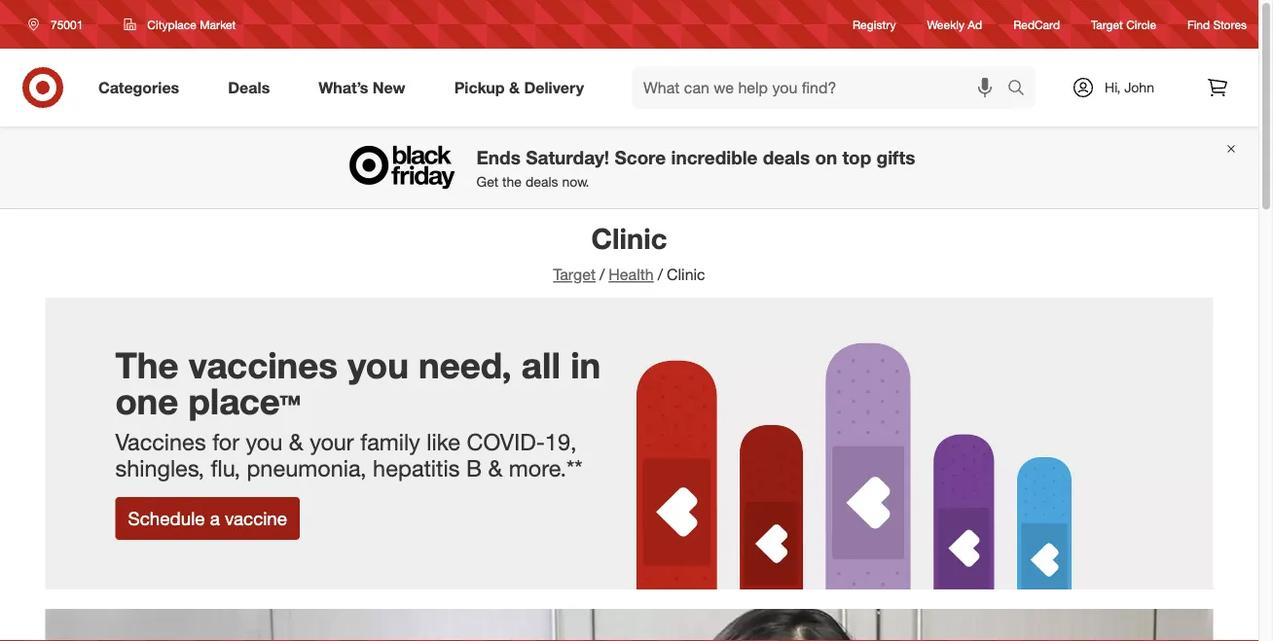 Task type: describe. For each thing, give the bounding box(es) containing it.
cityplace market button
[[111, 7, 249, 42]]

on
[[815, 146, 837, 168]]

pickup & delivery
[[454, 78, 584, 97]]

circle
[[1127, 17, 1157, 32]]

the
[[115, 344, 179, 387]]

categories link
[[82, 66, 204, 109]]

market
[[200, 17, 236, 32]]

0 horizontal spatial &
[[289, 428, 303, 456]]

schedule
[[128, 507, 205, 530]]

like
[[427, 428, 461, 456]]

registry link
[[853, 16, 896, 33]]

vaccines
[[115, 428, 206, 456]]

1 horizontal spatial target
[[1091, 17, 1123, 32]]

weekly
[[927, 17, 965, 32]]

health
[[609, 265, 654, 284]]

cityplace
[[147, 17, 197, 32]]

19,
[[545, 428, 577, 456]]

top
[[843, 146, 872, 168]]

saturday!
[[526, 146, 610, 168]]

2 / from the left
[[658, 265, 663, 284]]

family
[[360, 428, 420, 456]]

weekly ad
[[927, 17, 983, 32]]

shingles,
[[115, 455, 204, 482]]

hi,
[[1105, 79, 1121, 96]]

get
[[477, 173, 499, 190]]

search
[[999, 80, 1046, 99]]

one
[[115, 379, 178, 423]]

clinic target / health / clinic
[[553, 221, 706, 284]]

place™
[[188, 379, 301, 423]]

target circle
[[1091, 17, 1157, 32]]

flu,
[[211, 455, 240, 482]]

deals link
[[211, 66, 294, 109]]

your
[[310, 428, 354, 456]]

new
[[373, 78, 406, 97]]

all
[[522, 344, 561, 387]]

redcard
[[1014, 17, 1060, 32]]

0 vertical spatial deals
[[763, 146, 810, 168]]

schedule a vaccine button
[[115, 497, 300, 540]]

covid-
[[467, 428, 545, 456]]

& inside pickup & delivery link
[[509, 78, 520, 97]]

1 horizontal spatial &
[[488, 455, 503, 482]]

pickup
[[454, 78, 505, 97]]

target circle link
[[1091, 16, 1157, 33]]

vaccine
[[225, 507, 287, 530]]

a
[[210, 507, 220, 530]]

for
[[212, 428, 240, 456]]

0 vertical spatial you
[[348, 344, 409, 387]]

b
[[466, 455, 482, 482]]

75001 button
[[16, 7, 104, 42]]

in
[[571, 344, 601, 387]]

what's new
[[319, 78, 406, 97]]



Task type: locate. For each thing, give the bounding box(es) containing it.
1 / from the left
[[600, 265, 605, 284]]

hepatitis
[[373, 455, 460, 482]]

health link
[[609, 265, 654, 284]]

find stores link
[[1188, 16, 1247, 33]]

1 vertical spatial clinic
[[667, 265, 706, 284]]

deals left on
[[763, 146, 810, 168]]

need,
[[419, 344, 512, 387]]

the vaccines you need, all in one place™ vaccines for you & your family like covid-19, shingles, flu, pneumonia, hepatitis b & more.**
[[115, 344, 601, 482]]

pneumonia,
[[247, 455, 367, 482]]

stores
[[1214, 17, 1247, 32]]

1 vertical spatial deals
[[526, 173, 558, 190]]

incredible
[[671, 146, 758, 168]]

score
[[615, 146, 666, 168]]

2 horizontal spatial &
[[509, 78, 520, 97]]

clinic right health link
[[667, 265, 706, 284]]

find
[[1188, 17, 1210, 32]]

search button
[[999, 66, 1046, 113]]

1 vertical spatial target
[[553, 265, 596, 284]]

deals
[[228, 78, 270, 97]]

target
[[1091, 17, 1123, 32], [553, 265, 596, 284]]

& left "your"
[[289, 428, 303, 456]]

/ right health
[[658, 265, 663, 284]]

1 horizontal spatial /
[[658, 265, 663, 284]]

ends
[[477, 146, 521, 168]]

& right pickup
[[509, 78, 520, 97]]

0 horizontal spatial target
[[553, 265, 596, 284]]

weekly ad link
[[927, 16, 983, 33]]

0 horizontal spatial deals
[[526, 173, 558, 190]]

you
[[348, 344, 409, 387], [246, 428, 283, 456]]

/
[[600, 265, 605, 284], [658, 265, 663, 284]]

now.
[[562, 173, 589, 190]]

target inside clinic target / health / clinic
[[553, 265, 596, 284]]

deals
[[763, 146, 810, 168], [526, 173, 558, 190]]

ends saturday! score incredible deals on top gifts get the deals now.
[[477, 146, 916, 190]]

1 horizontal spatial deals
[[763, 146, 810, 168]]

vaccines
[[189, 344, 338, 387]]

1 horizontal spatial you
[[348, 344, 409, 387]]

clinic
[[592, 221, 667, 256], [667, 265, 706, 284]]

redcard link
[[1014, 16, 1060, 33]]

schedule a vaccine
[[128, 507, 287, 530]]

registry
[[853, 17, 896, 32]]

find stores
[[1188, 17, 1247, 32]]

more.**
[[509, 455, 583, 482]]

75001
[[51, 17, 83, 32]]

john
[[1125, 79, 1155, 96]]

& right b
[[488, 455, 503, 482]]

0 vertical spatial clinic
[[592, 221, 667, 256]]

what's
[[319, 78, 368, 97]]

/ right target link on the left
[[600, 265, 605, 284]]

0 horizontal spatial /
[[600, 265, 605, 284]]

the
[[502, 173, 522, 190]]

ad
[[968, 17, 983, 32]]

&
[[509, 78, 520, 97], [289, 428, 303, 456], [488, 455, 503, 482]]

0 horizontal spatial you
[[246, 428, 283, 456]]

you right for
[[246, 428, 283, 456]]

delivery
[[524, 78, 584, 97]]

categories
[[98, 78, 179, 97]]

gifts
[[877, 146, 916, 168]]

target left the circle
[[1091, 17, 1123, 32]]

What can we help you find? suggestions appear below search field
[[632, 66, 1013, 109]]

pickup & delivery link
[[438, 66, 609, 109]]

what's new link
[[302, 66, 430, 109]]

you up 'family'
[[348, 344, 409, 387]]

1 vertical spatial you
[[246, 428, 283, 456]]

0 vertical spatial target
[[1091, 17, 1123, 32]]

cityplace market
[[147, 17, 236, 32]]

clinic up health link
[[592, 221, 667, 256]]

hi, john
[[1105, 79, 1155, 96]]

target link
[[553, 265, 596, 284]]

target left health link
[[553, 265, 596, 284]]

deals right the on the left top of the page
[[526, 173, 558, 190]]



Task type: vqa. For each thing, say whether or not it's contained in the screenshot.
"Item"
no



